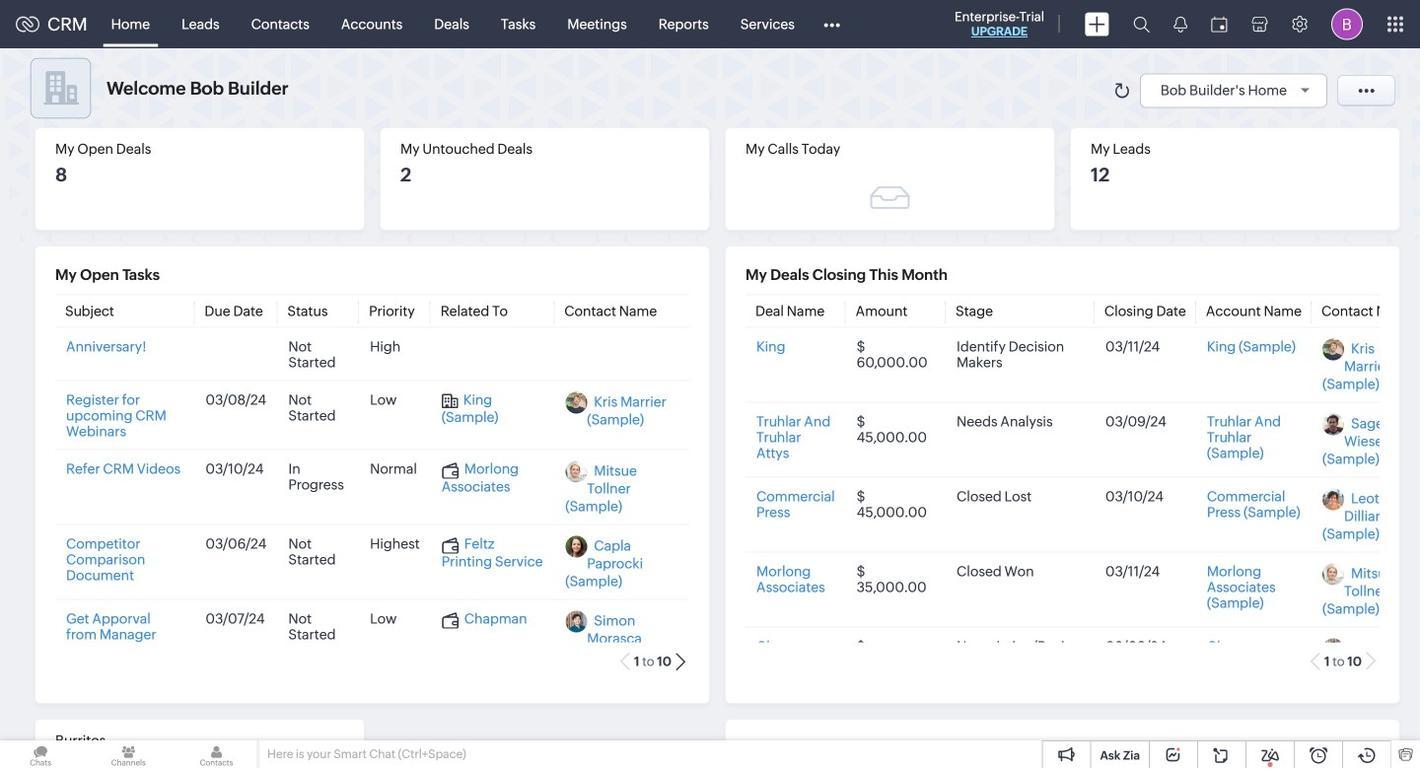 Task type: describe. For each thing, give the bounding box(es) containing it.
contacts image
[[176, 741, 257, 768]]

search element
[[1122, 0, 1162, 48]]

signals image
[[1174, 16, 1188, 33]]

search image
[[1133, 16, 1150, 33]]

create menu element
[[1073, 0, 1122, 48]]



Task type: vqa. For each thing, say whether or not it's contained in the screenshot.
Chats image
yes



Task type: locate. For each thing, give the bounding box(es) containing it.
create menu image
[[1085, 12, 1110, 36]]

profile element
[[1320, 0, 1375, 48]]

signals element
[[1162, 0, 1200, 48]]

channels image
[[88, 741, 169, 768]]

logo image
[[16, 16, 39, 32]]

chats image
[[0, 741, 81, 768]]

profile image
[[1332, 8, 1363, 40]]

Other Modules field
[[811, 8, 853, 40]]

calendar image
[[1211, 16, 1228, 32]]



